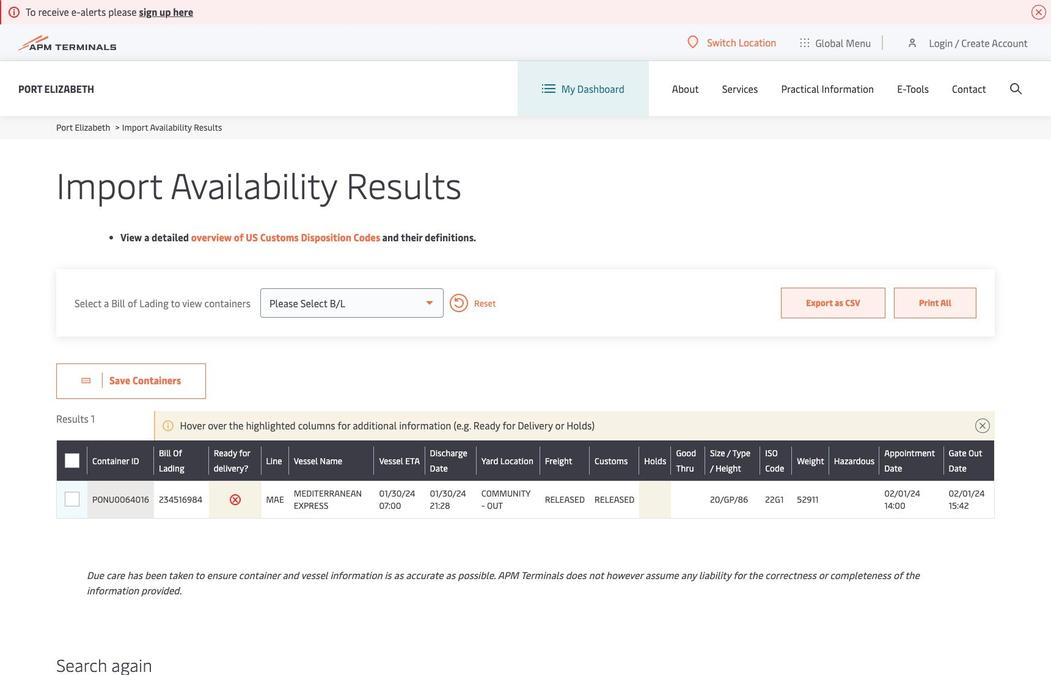 Task type: locate. For each thing, give the bounding box(es) containing it.
None checkbox
[[65, 492, 79, 507], [65, 493, 79, 507], [65, 492, 79, 507], [65, 493, 79, 507]]

close alert image
[[1032, 5, 1047, 20]]

None checkbox
[[65, 453, 79, 468], [64, 454, 79, 468], [65, 453, 79, 468], [64, 454, 79, 468]]



Task type: vqa. For each thing, say whether or not it's contained in the screenshot.
not ready icon
yes



Task type: describe. For each thing, give the bounding box(es) containing it.
not ready image
[[229, 494, 241, 506]]



